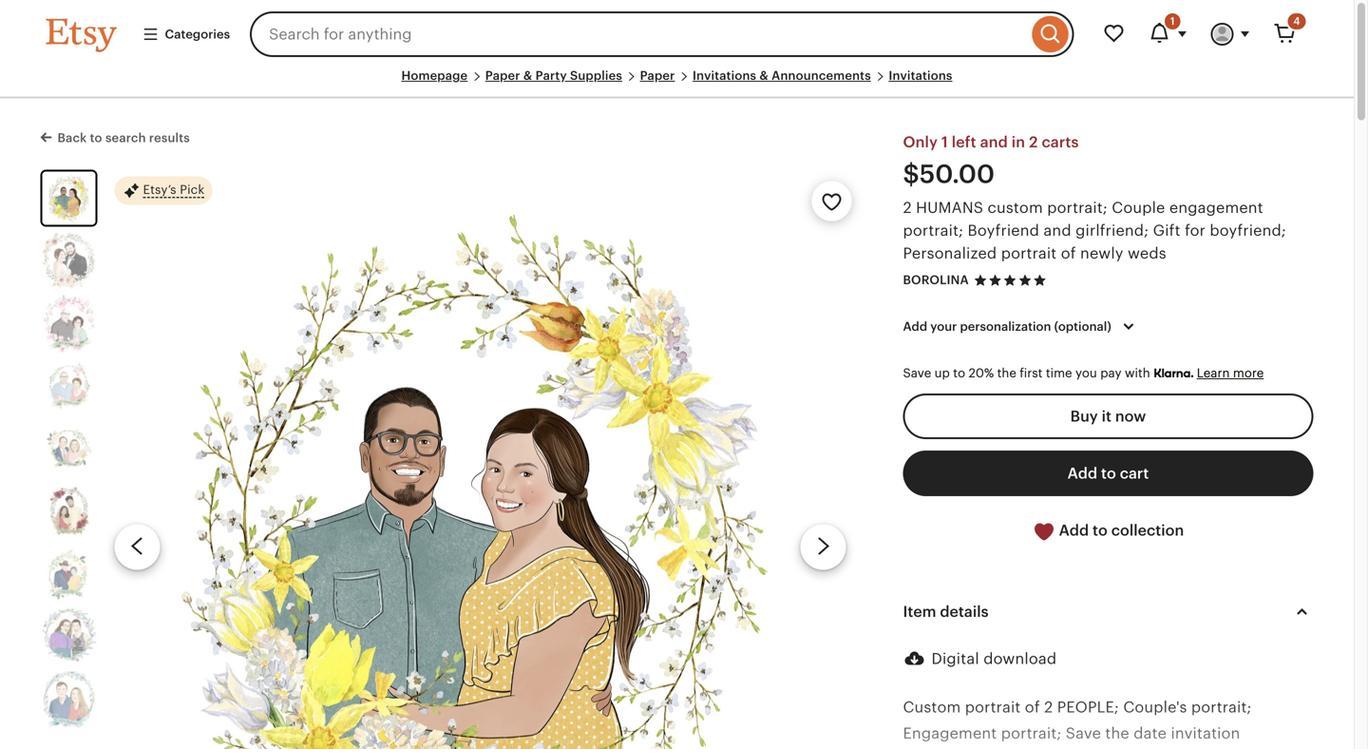 Task type: vqa. For each thing, say whether or not it's contained in the screenshot.
'are' in the • Instructions: For indoor use only. Keep out of direct sunlight. Bright indirect light is fine. DO NOT WATER. Detailed instructions are included with shipment.
no



Task type: describe. For each thing, give the bounding box(es) containing it.
left
[[952, 134, 977, 151]]

add for add to cart
[[1068, 465, 1098, 482]]

add to cart
[[1068, 465, 1150, 482]]

cart
[[1120, 465, 1150, 482]]

2 humans custom portrait couple engagement portrait image 6 image
[[40, 484, 97, 541]]

buy
[[1071, 408, 1099, 425]]

0 horizontal spatial 2 humans custom portrait couple engagement portrait image 1 image
[[42, 172, 96, 225]]

back to search results
[[58, 131, 190, 145]]

your
[[931, 319, 957, 334]]

paper & party supplies
[[486, 68, 623, 83]]

$50.00
[[903, 160, 995, 188]]

homepage
[[402, 68, 468, 83]]

portrait; up girlfriend;
[[1048, 199, 1108, 216]]

of inside custom portrait of 2 people; couple's portrait; engagement portrait; save the date invitation
[[1025, 699, 1041, 716]]

engagement
[[1170, 199, 1264, 216]]

item details
[[903, 603, 989, 620]]

1 inside dropdown button
[[1171, 15, 1175, 27]]

homepage link
[[402, 68, 468, 83]]

couple
[[1112, 199, 1166, 216]]

supplies
[[570, 68, 623, 83]]

add to collection
[[1056, 522, 1185, 539]]

with
[[1125, 366, 1151, 380]]

boyfriend
[[968, 222, 1040, 239]]

20%
[[969, 366, 994, 380]]

2 humans custom portrait couple engagement portrait image 5 image
[[40, 421, 97, 478]]

portrait; down humans
[[903, 222, 964, 239]]

humans
[[916, 199, 984, 216]]

portrait inside custom portrait of 2 people; couple's portrait; engagement portrait; save the date invitation
[[966, 699, 1021, 716]]

announcements
[[772, 68, 871, 83]]

couple's
[[1124, 699, 1188, 716]]

portrait; down people;
[[1002, 725, 1062, 742]]

portrait inside 2 humans custom portrait; couple engagement portrait; boyfriend and girlfriend; gift for boyfriend; personalized portrait of newly weds
[[1002, 245, 1057, 262]]

portrait; up the invitation on the right of the page
[[1192, 699, 1252, 716]]

custom
[[988, 199, 1044, 216]]

to inside save up to 20% the first time you pay with klarna. learn more
[[954, 366, 966, 380]]

time
[[1046, 366, 1073, 380]]

custom portrait of 2 people; couple's portrait; engagement portrait; save the date invitation
[[903, 699, 1252, 742]]

first
[[1020, 366, 1043, 380]]

custom
[[903, 699, 961, 716]]

add to collection button
[[903, 508, 1314, 555]]

invitations for invitations & announcements
[[693, 68, 757, 83]]

pay
[[1101, 366, 1122, 380]]

search
[[105, 131, 146, 145]]

Search for anything text field
[[250, 11, 1028, 57]]

4 link
[[1263, 11, 1308, 57]]

only
[[903, 134, 938, 151]]

learn more button
[[1197, 366, 1264, 380]]

2 humans custom portrait couple engagement portrait image 2 image
[[40, 233, 97, 290]]

to for add to cart
[[1102, 465, 1117, 482]]

paper & party supplies link
[[486, 68, 623, 83]]

save inside custom portrait of 2 people; couple's portrait; engagement portrait; save the date invitation
[[1066, 725, 1102, 742]]

weds
[[1128, 245, 1167, 262]]

digital download
[[932, 650, 1057, 667]]

personalization
[[960, 319, 1052, 334]]

back to search results link
[[40, 127, 190, 147]]

klarna.
[[1154, 366, 1194, 381]]

item
[[903, 603, 937, 620]]

details
[[940, 603, 989, 620]]

back
[[58, 131, 87, 145]]

categories banner
[[12, 0, 1343, 68]]

newly
[[1081, 245, 1124, 262]]

paper for paper link
[[640, 68, 675, 83]]

add for add your personalization (optional)
[[903, 319, 928, 334]]

2 inside custom portrait of 2 people; couple's portrait; engagement portrait; save the date invitation
[[1045, 699, 1053, 716]]

carts
[[1042, 134, 1079, 151]]

up
[[935, 366, 950, 380]]

the inside save up to 20% the first time you pay with klarna. learn more
[[998, 366, 1017, 380]]

(optional)
[[1055, 319, 1112, 334]]

1 inside the only 1 left and in 2 carts $50.00
[[942, 134, 948, 151]]

add your personalization (optional) button
[[889, 307, 1155, 347]]

gift
[[1154, 222, 1181, 239]]

date
[[1134, 725, 1167, 742]]

personalized
[[903, 245, 997, 262]]

& for paper
[[524, 68, 533, 83]]

invitations & announcements link
[[693, 68, 871, 83]]

2 inside the only 1 left and in 2 carts $50.00
[[1029, 134, 1038, 151]]

etsy's pick button
[[115, 176, 212, 206]]

results
[[149, 131, 190, 145]]

2 humans custom portrait; couple engagement portrait; boyfriend and girlfriend; gift for boyfriend; personalized portrait of newly weds
[[903, 199, 1287, 262]]

2 humans custom portrait couple engagement portrait image 7 image
[[40, 546, 97, 603]]

more
[[1234, 366, 1264, 380]]



Task type: locate. For each thing, give the bounding box(es) containing it.
the left first
[[998, 366, 1017, 380]]

to left collection
[[1093, 522, 1108, 539]]

paper for paper & party supplies
[[486, 68, 521, 83]]

save up to 20% the first time you pay with klarna. learn more
[[903, 366, 1264, 381]]

1 horizontal spatial save
[[1066, 725, 1102, 742]]

1 vertical spatial and
[[1044, 222, 1072, 239]]

invitations for invitations link in the right of the page
[[889, 68, 953, 83]]

portrait down the digital download on the right bottom of the page
[[966, 699, 1021, 716]]

0 horizontal spatial the
[[998, 366, 1017, 380]]

to left cart
[[1102, 465, 1117, 482]]

1 vertical spatial portrait
[[966, 699, 1021, 716]]

invitations up the only
[[889, 68, 953, 83]]

and inside the only 1 left and in 2 carts $50.00
[[981, 134, 1008, 151]]

categories button
[[128, 17, 244, 51]]

and inside 2 humans custom portrait; couple engagement portrait; boyfriend and girlfriend; gift for boyfriend; personalized portrait of newly weds
[[1044, 222, 1072, 239]]

paper left the party
[[486, 68, 521, 83]]

2 humans custom portrait couple engagement portrait image 4 image
[[40, 358, 97, 415]]

2 left humans
[[903, 199, 912, 216]]

pick
[[180, 183, 205, 197]]

1 horizontal spatial 2 humans custom portrait couple engagement portrait image 1 image
[[103, 170, 858, 749]]

2 right in
[[1029, 134, 1038, 151]]

2 invitations from the left
[[889, 68, 953, 83]]

None search field
[[250, 11, 1075, 57]]

1 paper from the left
[[486, 68, 521, 83]]

save left the up
[[903, 366, 932, 380]]

0 vertical spatial 1
[[1171, 15, 1175, 27]]

the left date
[[1106, 725, 1130, 742]]

people;
[[1058, 699, 1120, 716]]

2 vertical spatial 2
[[1045, 699, 1053, 716]]

1 horizontal spatial invitations
[[889, 68, 953, 83]]

1 horizontal spatial &
[[760, 68, 769, 83]]

0 horizontal spatial 1
[[942, 134, 948, 151]]

invitation
[[1171, 725, 1241, 742]]

save inside save up to 20% the first time you pay with klarna. learn more
[[903, 366, 932, 380]]

digital
[[932, 650, 980, 667]]

invitations
[[693, 68, 757, 83], [889, 68, 953, 83]]

it
[[1102, 408, 1112, 425]]

categories
[[165, 27, 230, 41]]

1 button
[[1137, 11, 1200, 57]]

add your personalization (optional)
[[903, 319, 1112, 334]]

1
[[1171, 15, 1175, 27], [942, 134, 948, 151]]

portrait
[[1002, 245, 1057, 262], [966, 699, 1021, 716]]

menu bar
[[46, 68, 1308, 98]]

2 paper from the left
[[640, 68, 675, 83]]

portrait;
[[1048, 199, 1108, 216], [903, 222, 964, 239], [1192, 699, 1252, 716], [1002, 725, 1062, 742]]

0 horizontal spatial of
[[1025, 699, 1041, 716]]

1 horizontal spatial the
[[1106, 725, 1130, 742]]

to right back
[[90, 131, 102, 145]]

menu bar containing homepage
[[46, 68, 1308, 98]]

2 humans custom portrait couple engagement portrait image 3 image
[[40, 295, 97, 352]]

paper down search for anything 'text box'
[[640, 68, 675, 83]]

& left the party
[[524, 68, 533, 83]]

1 vertical spatial 1
[[942, 134, 948, 151]]

0 vertical spatial the
[[998, 366, 1017, 380]]

to right the up
[[954, 366, 966, 380]]

2
[[1029, 134, 1038, 151], [903, 199, 912, 216], [1045, 699, 1053, 716]]

0 horizontal spatial paper
[[486, 68, 521, 83]]

1 vertical spatial add
[[1068, 465, 1098, 482]]

1 horizontal spatial paper
[[640, 68, 675, 83]]

invitations right paper link
[[693, 68, 757, 83]]

to
[[90, 131, 102, 145], [954, 366, 966, 380], [1102, 465, 1117, 482], [1093, 522, 1108, 539]]

of down download
[[1025, 699, 1041, 716]]

item details button
[[886, 589, 1331, 634]]

4
[[1294, 15, 1301, 27]]

0 vertical spatial and
[[981, 134, 1008, 151]]

in
[[1012, 134, 1026, 151]]

2 humans custom portrait couple engagement portrait image 9 image
[[40, 672, 97, 729]]

learn
[[1197, 366, 1230, 380]]

0 horizontal spatial &
[[524, 68, 533, 83]]

0 vertical spatial portrait
[[1002, 245, 1057, 262]]

add
[[903, 319, 928, 334], [1068, 465, 1098, 482], [1059, 522, 1089, 539]]

1 horizontal spatial 2
[[1029, 134, 1038, 151]]

add left your
[[903, 319, 928, 334]]

the inside custom portrait of 2 people; couple's portrait; engagement portrait; save the date invitation
[[1106, 725, 1130, 742]]

you
[[1076, 366, 1098, 380]]

0 vertical spatial add
[[903, 319, 928, 334]]

& for invitations
[[760, 68, 769, 83]]

0 horizontal spatial and
[[981, 134, 1008, 151]]

0 horizontal spatial invitations
[[693, 68, 757, 83]]

boyfriend;
[[1210, 222, 1287, 239]]

and left in
[[981, 134, 1008, 151]]

0 vertical spatial save
[[903, 366, 932, 380]]

and right the boyfriend
[[1044, 222, 1072, 239]]

add left cart
[[1068, 465, 1098, 482]]

0 horizontal spatial 2
[[903, 199, 912, 216]]

add inside dropdown button
[[903, 319, 928, 334]]

add down add to cart
[[1059, 522, 1089, 539]]

of inside 2 humans custom portrait; couple engagement portrait; boyfriend and girlfriend; gift for boyfriend; personalized portrait of newly weds
[[1061, 245, 1077, 262]]

0 vertical spatial 2
[[1029, 134, 1038, 151]]

collection
[[1112, 522, 1185, 539]]

2 humans custom portrait couple engagement portrait image 1 image
[[103, 170, 858, 749], [42, 172, 96, 225]]

1 vertical spatial of
[[1025, 699, 1041, 716]]

buy it now
[[1071, 408, 1147, 425]]

the
[[998, 366, 1017, 380], [1106, 725, 1130, 742]]

girlfriend;
[[1076, 222, 1149, 239]]

&
[[524, 68, 533, 83], [760, 68, 769, 83]]

download
[[984, 650, 1057, 667]]

only 1 left and in 2 carts $50.00
[[903, 134, 1079, 188]]

0 vertical spatial of
[[1061, 245, 1077, 262]]

borolina
[[903, 273, 969, 287]]

add to cart button
[[903, 451, 1314, 496]]

add for add to collection
[[1059, 522, 1089, 539]]

0 horizontal spatial save
[[903, 366, 932, 380]]

1 & from the left
[[524, 68, 533, 83]]

1 vertical spatial save
[[1066, 725, 1102, 742]]

1 horizontal spatial and
[[1044, 222, 1072, 239]]

for
[[1185, 222, 1206, 239]]

1 vertical spatial the
[[1106, 725, 1130, 742]]

2 vertical spatial add
[[1059, 522, 1089, 539]]

2 horizontal spatial 2
[[1045, 699, 1053, 716]]

save down people;
[[1066, 725, 1102, 742]]

borolina link
[[903, 273, 969, 287]]

& left announcements
[[760, 68, 769, 83]]

buy it now button
[[903, 394, 1314, 439]]

2 inside 2 humans custom portrait; couple engagement portrait; boyfriend and girlfriend; gift for boyfriend; personalized portrait of newly weds
[[903, 199, 912, 216]]

etsy's pick
[[143, 183, 205, 197]]

none search field inside categories banner
[[250, 11, 1075, 57]]

now
[[1116, 408, 1147, 425]]

paper
[[486, 68, 521, 83], [640, 68, 675, 83]]

etsy's
[[143, 183, 176, 197]]

save
[[903, 366, 932, 380], [1066, 725, 1102, 742]]

party
[[536, 68, 567, 83]]

2 humans custom portrait couple engagement portrait image 8 image
[[40, 609, 97, 666]]

to for add to collection
[[1093, 522, 1108, 539]]

portrait down the boyfriend
[[1002, 245, 1057, 262]]

engagement
[[903, 725, 997, 742]]

2 & from the left
[[760, 68, 769, 83]]

paper link
[[640, 68, 675, 83]]

invitations & announcements
[[693, 68, 871, 83]]

2 left people;
[[1045, 699, 1053, 716]]

1 vertical spatial 2
[[903, 199, 912, 216]]

invitations link
[[889, 68, 953, 83]]

to for back to search results
[[90, 131, 102, 145]]

of
[[1061, 245, 1077, 262], [1025, 699, 1041, 716]]

1 horizontal spatial 1
[[1171, 15, 1175, 27]]

1 invitations from the left
[[693, 68, 757, 83]]

1 horizontal spatial of
[[1061, 245, 1077, 262]]

of left "newly"
[[1061, 245, 1077, 262]]



